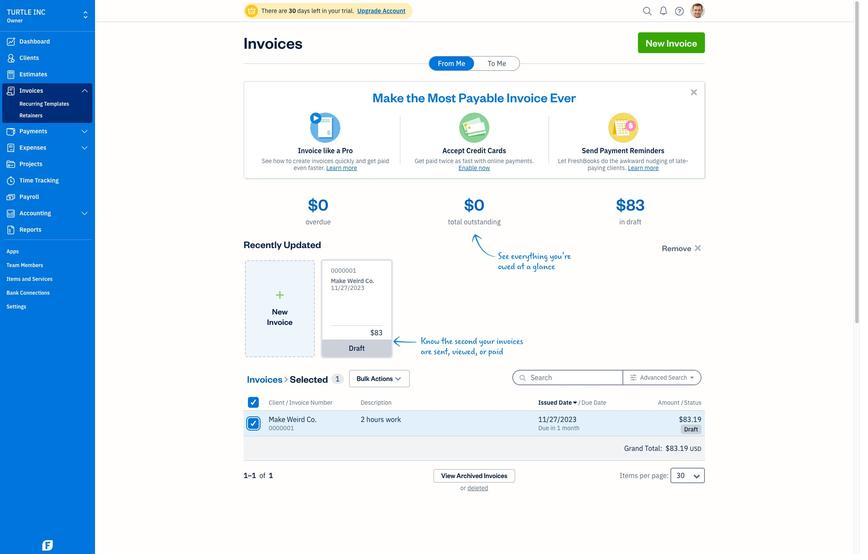 Task type: locate. For each thing, give the bounding box(es) containing it.
/ right client
[[286, 399, 288, 407]]

items and services
[[6, 276, 53, 283]]

0 horizontal spatial are
[[279, 7, 287, 15]]

$0 inside the $0 total outstanding
[[464, 194, 485, 215]]

1 horizontal spatial weird
[[347, 277, 364, 285]]

$83.19 draft
[[679, 416, 702, 434]]

clients link
[[2, 51, 92, 66]]

2 horizontal spatial make
[[373, 89, 404, 105]]

see left how
[[262, 157, 272, 165]]

1 right 1–1
[[269, 472, 273, 480]]

are right there
[[279, 7, 287, 15]]

0 horizontal spatial 0000001
[[269, 425, 294, 432]]

draft inside $83.19 draft
[[684, 426, 698, 434]]

0 horizontal spatial of
[[259, 472, 265, 480]]

1 vertical spatial 30
[[677, 472, 685, 480]]

the
[[406, 89, 425, 105], [610, 157, 618, 165], [442, 337, 453, 347]]

0 vertical spatial your
[[328, 7, 340, 15]]

1 left the bulk
[[336, 375, 340, 383]]

expense image
[[6, 144, 16, 153]]

1 vertical spatial 11/27/2023
[[538, 416, 577, 424]]

invoice up the create
[[298, 146, 322, 155]]

remove
[[662, 243, 691, 253]]

invoices up recurring
[[19, 87, 43, 95]]

0 horizontal spatial invoices
[[312, 157, 334, 165]]

invoices inside know the second your invoices are sent, viewed, or paid
[[497, 337, 523, 347]]

invoices up deleted link
[[484, 472, 508, 480]]

or right viewed,
[[480, 347, 486, 357]]

0 vertical spatial new
[[646, 37, 665, 49]]

to
[[488, 59, 495, 68]]

or inside know the second your invoices are sent, viewed, or paid
[[480, 347, 486, 357]]

crown image
[[247, 6, 256, 15]]

2 $0 from the left
[[464, 194, 485, 215]]

date right caretdown icon
[[594, 399, 607, 407]]

paid right viewed,
[[488, 347, 503, 357]]

0 horizontal spatial see
[[262, 157, 272, 165]]

items per page:
[[620, 472, 669, 480]]

1 vertical spatial or
[[461, 485, 466, 493]]

1 vertical spatial are
[[421, 347, 432, 357]]

learn for reminders
[[628, 164, 643, 172]]

0 horizontal spatial or
[[461, 485, 466, 493]]

send payment reminders image
[[608, 113, 638, 143]]

$0 inside $0 overdue
[[308, 194, 328, 215]]

as
[[455, 157, 461, 165]]

team members
[[6, 262, 43, 269]]

accept credit cards get paid twice as fast with online payments. enable now
[[415, 146, 534, 172]]

1 horizontal spatial see
[[498, 252, 509, 262]]

cards
[[488, 146, 506, 155]]

0 vertical spatial 30
[[289, 7, 296, 15]]

viewed,
[[452, 347, 478, 357]]

1 vertical spatial in
[[619, 218, 625, 226]]

see how to create invoices quickly and get paid even faster.
[[262, 157, 389, 172]]

of
[[669, 157, 674, 165], [259, 472, 265, 480]]

chevron large down image inside payments link
[[81, 128, 89, 135]]

$83.19 right ":" in the right of the page
[[666, 445, 688, 453]]

chevron large down image
[[81, 145, 89, 152], [81, 210, 89, 217]]

0 horizontal spatial due
[[538, 425, 549, 432]]

me right to
[[497, 59, 506, 68]]

2 vertical spatial make
[[269, 416, 285, 424]]

your left trial.
[[328, 7, 340, 15]]

status
[[684, 399, 702, 407]]

clients.
[[607, 164, 627, 172]]

2 horizontal spatial paid
[[488, 347, 503, 357]]

Items per page: field
[[671, 468, 705, 484]]

$83.19 down "status"
[[679, 416, 702, 424]]

0 horizontal spatial learn more
[[326, 164, 357, 172]]

1 horizontal spatial 11/27/2023
[[538, 416, 577, 424]]

1 horizontal spatial me
[[497, 59, 506, 68]]

1 chevron large down image from the top
[[81, 145, 89, 152]]

1 vertical spatial see
[[498, 252, 509, 262]]

11/27/2023
[[331, 284, 365, 292], [538, 416, 577, 424]]

payable
[[459, 89, 504, 105]]

expenses
[[19, 144, 46, 152]]

0 vertical spatial new invoice
[[646, 37, 697, 49]]

3 / from the left
[[681, 399, 683, 407]]

0 horizontal spatial draft
[[349, 344, 365, 353]]

paid
[[377, 157, 389, 165], [426, 157, 438, 165], [488, 347, 503, 357]]

chevron large down image down retainers link
[[81, 128, 89, 135]]

0 horizontal spatial your
[[328, 7, 340, 15]]

chevron large down image inside invoices link
[[81, 87, 89, 94]]

/ left "status"
[[681, 399, 683, 407]]

0 horizontal spatial $83
[[370, 329, 383, 337]]

get
[[367, 157, 376, 165]]

see up owed on the top of the page
[[498, 252, 509, 262]]

even
[[294, 164, 307, 172]]

date for due date
[[594, 399, 607, 407]]

caretdown image
[[690, 375, 694, 381]]

learn more for a
[[326, 164, 357, 172]]

see everything you're owed at a glance
[[498, 252, 571, 272]]

are
[[279, 7, 287, 15], [421, 347, 432, 357]]

1 more from the left
[[343, 164, 357, 172]]

1 me from the left
[[456, 59, 465, 68]]

bulk actions button
[[349, 370, 410, 388]]

and inside main element
[[22, 276, 31, 283]]

2 horizontal spatial 1
[[557, 425, 561, 432]]

and down team members
[[22, 276, 31, 283]]

bank connections
[[6, 290, 50, 296]]

1 vertical spatial new invoice
[[267, 307, 293, 327]]

payroll link
[[2, 190, 92, 205]]

$83 in draft
[[616, 194, 645, 226]]

settings link
[[2, 300, 92, 313]]

1 learn from the left
[[326, 164, 342, 172]]

0 vertical spatial of
[[669, 157, 674, 165]]

1 / from the left
[[286, 399, 288, 407]]

invoices
[[312, 157, 334, 165], [497, 337, 523, 347]]

Search text field
[[531, 371, 609, 385]]

2 chevron large down image from the top
[[81, 210, 89, 217]]

1 horizontal spatial of
[[669, 157, 674, 165]]

new inside new invoice
[[272, 307, 288, 316]]

1 learn more from the left
[[326, 164, 357, 172]]

0 horizontal spatial weird
[[287, 416, 305, 424]]

amount
[[658, 399, 680, 407]]

1 horizontal spatial 0000001
[[331, 267, 356, 275]]

0 horizontal spatial date
[[559, 399, 572, 407]]

1 horizontal spatial in
[[551, 425, 556, 432]]

see inside see everything you're owed at a glance
[[498, 252, 509, 262]]

make inside make weird co. 0000001
[[269, 416, 285, 424]]

new down plus image
[[272, 307, 288, 316]]

$0
[[308, 194, 328, 215], [464, 194, 485, 215]]

0 vertical spatial see
[[262, 157, 272, 165]]

30
[[289, 7, 296, 15], [677, 472, 685, 480]]

0 horizontal spatial me
[[456, 59, 465, 68]]

late-
[[676, 157, 689, 165]]

status link
[[684, 399, 702, 407]]

in inside 11/27/2023 due in 1 month
[[551, 425, 556, 432]]

make
[[373, 89, 404, 105], [331, 277, 346, 285], [269, 416, 285, 424]]

main element
[[0, 0, 117, 555]]

freshbooks image
[[41, 541, 54, 551]]

the up sent,
[[442, 337, 453, 347]]

1 vertical spatial due
[[538, 425, 549, 432]]

weird
[[347, 277, 364, 285], [287, 416, 305, 424]]

your right second
[[479, 337, 495, 347]]

due right caretdown icon
[[582, 399, 592, 407]]

paid right "get"
[[426, 157, 438, 165]]

reminders
[[630, 146, 665, 155]]

2 me from the left
[[497, 59, 506, 68]]

1 $0 from the left
[[308, 194, 328, 215]]

description link
[[361, 399, 392, 407]]

settings
[[6, 304, 26, 310]]

0 vertical spatial and
[[356, 157, 366, 165]]

apps
[[6, 248, 19, 255]]

1 horizontal spatial and
[[356, 157, 366, 165]]

0 horizontal spatial in
[[322, 7, 327, 15]]

2 hours work link
[[350, 411, 535, 437]]

and inside the see how to create invoices quickly and get paid even faster.
[[356, 157, 366, 165]]

learn right faster. on the left top
[[326, 164, 342, 172]]

$0 up overdue
[[308, 194, 328, 215]]

2 horizontal spatial in
[[619, 218, 625, 226]]

0 horizontal spatial more
[[343, 164, 357, 172]]

new invoice down plus image
[[267, 307, 293, 327]]

0 vertical spatial weird
[[347, 277, 364, 285]]

do
[[601, 157, 608, 165]]

like
[[323, 146, 335, 155]]

paid inside accept credit cards get paid twice as fast with online payments. enable now
[[426, 157, 438, 165]]

2 vertical spatial draft
[[684, 426, 698, 434]]

2 date from the left
[[594, 399, 607, 407]]

0000001 make weird co. 11/27/2023
[[331, 267, 374, 292]]

0 vertical spatial 1
[[336, 375, 340, 383]]

your
[[328, 7, 340, 15], [479, 337, 495, 347]]

bank
[[6, 290, 19, 296]]

2 learn from the left
[[628, 164, 643, 172]]

2 learn more from the left
[[628, 164, 659, 172]]

more
[[343, 164, 357, 172], [645, 164, 659, 172]]

0 horizontal spatial $0
[[308, 194, 328, 215]]

1 vertical spatial $83
[[370, 329, 383, 337]]

paying
[[588, 164, 606, 172]]

connections
[[20, 290, 50, 296]]

30 right 'page:'
[[677, 472, 685, 480]]

2 horizontal spatial draft
[[684, 426, 698, 434]]

1 horizontal spatial more
[[645, 164, 659, 172]]

1 horizontal spatial paid
[[426, 157, 438, 165]]

0 horizontal spatial new
[[272, 307, 288, 316]]

1 horizontal spatial draft
[[627, 218, 642, 226]]

30 left the days
[[289, 7, 296, 15]]

new invoice
[[646, 37, 697, 49], [267, 307, 293, 327]]

0 horizontal spatial learn
[[326, 164, 342, 172]]

learn more down "reminders"
[[628, 164, 659, 172]]

are down know
[[421, 347, 432, 357]]

outstanding
[[464, 218, 501, 226]]

new invoice down go to help image
[[646, 37, 697, 49]]

invoice down go to help image
[[667, 37, 697, 49]]

1 vertical spatial 1
[[557, 425, 561, 432]]

the right do
[[610, 157, 618, 165]]

chevron large down image for expenses
[[81, 145, 89, 152]]

or down archived
[[461, 485, 466, 493]]

$83 for $83
[[370, 329, 383, 337]]

paid inside the see how to create invoices quickly and get paid even faster.
[[377, 157, 389, 165]]

dashboard image
[[6, 38, 16, 46]]

0 horizontal spatial 11/27/2023
[[331, 284, 365, 292]]

chevron large down image for accounting
[[81, 210, 89, 217]]

send
[[582, 146, 598, 155]]

money image
[[6, 193, 16, 202]]

invoices link
[[2, 83, 92, 99]]

chevron large down image for invoices
[[81, 87, 89, 94]]

invoices
[[244, 32, 303, 53], [19, 87, 43, 95], [247, 373, 283, 385], [484, 472, 508, 480]]

search
[[669, 374, 687, 382]]

know
[[421, 337, 440, 347]]

learn right clients.
[[628, 164, 643, 172]]

page:
[[652, 472, 669, 480]]

more down "reminders"
[[645, 164, 659, 172]]

account
[[383, 7, 406, 15]]

more down pro
[[343, 164, 357, 172]]

the inside let freshbooks do the awkward nudging of late- paying clients.
[[610, 157, 618, 165]]

1 horizontal spatial or
[[480, 347, 486, 357]]

your inside know the second your invoices are sent, viewed, or paid
[[479, 337, 495, 347]]

0 vertical spatial items
[[6, 276, 21, 283]]

1 horizontal spatial /
[[578, 399, 581, 407]]

dashboard
[[19, 38, 50, 45]]

items down team at the top left of page
[[6, 276, 21, 283]]

0 vertical spatial chevron large down image
[[81, 87, 89, 94]]

1 horizontal spatial new invoice link
[[638, 32, 705, 53]]

projects link
[[2, 157, 92, 172]]

a right at
[[527, 262, 531, 272]]

1 horizontal spatial new
[[646, 37, 665, 49]]

chevron large down image for payments
[[81, 128, 89, 135]]

1
[[336, 375, 340, 383], [557, 425, 561, 432], [269, 472, 273, 480]]

1 vertical spatial a
[[527, 262, 531, 272]]

due date link
[[582, 399, 607, 407]]

2 more from the left
[[645, 164, 659, 172]]

me for from me
[[456, 59, 465, 68]]

issued
[[538, 399, 557, 407]]

1 horizontal spatial $83
[[616, 194, 645, 215]]

archived
[[457, 472, 483, 480]]

learn
[[326, 164, 342, 172], [628, 164, 643, 172]]

1 vertical spatial your
[[479, 337, 495, 347]]

owed
[[498, 262, 515, 272]]

items left per
[[620, 472, 638, 480]]

0 vertical spatial $83
[[616, 194, 645, 215]]

see inside the see how to create invoices quickly and get paid even faster.
[[262, 157, 272, 165]]

to me
[[488, 59, 506, 68]]

1 horizontal spatial a
[[527, 262, 531, 272]]

1 vertical spatial 0000001
[[269, 425, 294, 432]]

learn more down pro
[[326, 164, 357, 172]]

1 horizontal spatial items
[[620, 472, 638, 480]]

1 vertical spatial and
[[22, 276, 31, 283]]

1 horizontal spatial $0
[[464, 194, 485, 215]]

items inside main element
[[6, 276, 21, 283]]

0 vertical spatial 0000001
[[331, 267, 356, 275]]

0 horizontal spatial co.
[[307, 416, 317, 424]]

due down issued
[[538, 425, 549, 432]]

chevron large down image up the recurring templates "link"
[[81, 87, 89, 94]]

let freshbooks do the awkward nudging of late- paying clients.
[[558, 157, 689, 172]]

0 horizontal spatial paid
[[377, 157, 389, 165]]

0 vertical spatial 11/27/2023
[[331, 284, 365, 292]]

1 date from the left
[[559, 399, 572, 407]]

chevron large down image down the payroll link
[[81, 210, 89, 217]]

and left get
[[356, 157, 366, 165]]

see
[[262, 157, 272, 165], [498, 252, 509, 262]]

0 horizontal spatial and
[[22, 276, 31, 283]]

or
[[480, 347, 486, 357], [461, 485, 466, 493]]

11/27/2023 inside 11/27/2023 due in 1 month
[[538, 416, 577, 424]]

2 horizontal spatial /
[[681, 399, 683, 407]]

of right 1–1
[[259, 472, 265, 480]]

invoices inside the see how to create invoices quickly and get paid even faster.
[[312, 157, 334, 165]]

new invoice link
[[638, 32, 705, 53], [245, 261, 315, 358]]

$0 up outstanding
[[464, 194, 485, 215]]

/ for amount
[[681, 399, 683, 407]]

settings image
[[630, 375, 637, 381]]

2 chevron large down image from the top
[[81, 128, 89, 135]]

1 horizontal spatial are
[[421, 347, 432, 357]]

1 horizontal spatial 30
[[677, 472, 685, 480]]

date left caretdown icon
[[559, 399, 572, 407]]

0 vertical spatial due
[[582, 399, 592, 407]]

0 vertical spatial a
[[336, 146, 340, 155]]

1 horizontal spatial your
[[479, 337, 495, 347]]

0 horizontal spatial new invoice
[[267, 307, 293, 327]]

total
[[645, 445, 660, 453]]

0 vertical spatial invoices
[[312, 157, 334, 165]]

1 chevron large down image from the top
[[81, 87, 89, 94]]

of left the late-
[[669, 157, 674, 165]]

1 vertical spatial chevron large down image
[[81, 210, 89, 217]]

at
[[517, 262, 525, 272]]

the left most
[[406, 89, 425, 105]]

1 left month
[[557, 425, 561, 432]]

a left pro
[[336, 146, 340, 155]]

1 horizontal spatial learn
[[628, 164, 643, 172]]

1 horizontal spatial date
[[594, 399, 607, 407]]

paid right get
[[377, 157, 389, 165]]

chevron large down image
[[81, 87, 89, 94], [81, 128, 89, 135]]

due date
[[582, 399, 607, 407]]

the inside know the second your invoices are sent, viewed, or paid
[[442, 337, 453, 347]]

2 / from the left
[[578, 399, 581, 407]]

grand total : $83.19 usd
[[624, 445, 702, 453]]

new down search icon
[[646, 37, 665, 49]]

1 vertical spatial make
[[331, 277, 346, 285]]

me right from
[[456, 59, 465, 68]]

learn for a
[[326, 164, 342, 172]]

0 vertical spatial in
[[322, 7, 327, 15]]

1 vertical spatial the
[[610, 157, 618, 165]]

1 horizontal spatial learn more
[[628, 164, 659, 172]]

/ right caretdown icon
[[578, 399, 581, 407]]

due inside 11/27/2023 due in 1 month
[[538, 425, 549, 432]]

1 horizontal spatial invoices
[[497, 337, 523, 347]]

2 vertical spatial the
[[442, 337, 453, 347]]

chevron large down image down payments link
[[81, 145, 89, 152]]



Task type: describe. For each thing, give the bounding box(es) containing it.
usd
[[690, 445, 702, 453]]

with
[[474, 157, 486, 165]]

accounting
[[19, 210, 51, 217]]

fast
[[463, 157, 473, 165]]

me for to me
[[497, 59, 506, 68]]

invoice right client link
[[289, 399, 309, 407]]

0 horizontal spatial a
[[336, 146, 340, 155]]

invoice like a pro image
[[310, 113, 341, 143]]

quickly
[[335, 157, 354, 165]]

credit
[[466, 146, 486, 155]]

0 vertical spatial new invoice link
[[638, 32, 705, 53]]

2
[[361, 416, 365, 424]]

1–1
[[244, 472, 256, 480]]

make the most payable invoice ever
[[373, 89, 576, 105]]

retainers
[[19, 112, 43, 119]]

payment
[[600, 146, 628, 155]]

amount link
[[658, 399, 681, 407]]

overdue
[[306, 218, 331, 226]]

tracking
[[35, 177, 59, 184]]

reports
[[19, 226, 41, 234]]

make for make weird co. 0000001
[[269, 416, 285, 424]]

services
[[32, 276, 53, 283]]

inc
[[33, 8, 45, 16]]

2 hours work
[[361, 416, 401, 424]]

upgrade account link
[[356, 7, 406, 15]]

invoices inside 'view archived invoices or deleted'
[[484, 472, 508, 480]]

1 vertical spatial $83.19
[[666, 445, 688, 453]]

co. inside make weird co. 0000001
[[307, 416, 317, 424]]

amount / status
[[658, 399, 702, 407]]

online
[[487, 157, 504, 165]]

make weird co. 0000001
[[269, 416, 317, 432]]

0000001 inside make weird co. 0000001
[[269, 425, 294, 432]]

days
[[297, 7, 310, 15]]

view archived invoices or deleted
[[441, 472, 508, 493]]

invoice down plus image
[[267, 317, 293, 327]]

now
[[479, 164, 490, 172]]

accounting link
[[2, 206, 92, 222]]

from
[[438, 59, 454, 68]]

payroll
[[19, 193, 39, 201]]

learn more for reminders
[[628, 164, 659, 172]]

freshbooks
[[568, 157, 600, 165]]

deleted
[[468, 485, 488, 493]]

1 inside 11/27/2023 due in 1 month
[[557, 425, 561, 432]]

chevrondown image
[[394, 375, 402, 384]]

/ for client
[[286, 399, 288, 407]]

left
[[311, 7, 321, 15]]

pro
[[342, 146, 353, 155]]

you're
[[550, 252, 571, 262]]

plus image
[[275, 291, 285, 300]]

see for see everything you're owed at a glance
[[498, 252, 509, 262]]

items for items per page:
[[620, 472, 638, 480]]

a inside see everything you're owed at a glance
[[527, 262, 531, 272]]

1 vertical spatial draft
[[349, 344, 365, 353]]

accept credit cards image
[[459, 113, 490, 143]]

weird inside the "0000001 make weird co. 11/27/2023"
[[347, 277, 364, 285]]

invoice image
[[6, 87, 16, 95]]

reports link
[[2, 223, 92, 238]]

items for items and services
[[6, 276, 21, 283]]

most
[[428, 89, 456, 105]]

deleted link
[[468, 485, 488, 493]]

1 horizontal spatial due
[[582, 399, 592, 407]]

draft inside $83 in draft
[[627, 218, 642, 226]]

chart image
[[6, 210, 16, 218]]

caretdown image
[[573, 399, 577, 406]]

to
[[286, 157, 292, 165]]

client image
[[6, 54, 16, 63]]

0000001 inside the "0000001 make weird co. 11/27/2023"
[[331, 267, 356, 275]]

time
[[19, 177, 33, 184]]

hours
[[367, 416, 384, 424]]

get
[[415, 157, 424, 165]]

1 vertical spatial of
[[259, 472, 265, 480]]

owner
[[7, 17, 23, 24]]

trial.
[[342, 7, 354, 15]]

the for make the most payable invoice ever
[[406, 89, 425, 105]]

close image
[[689, 87, 699, 97]]

of inside let freshbooks do the awkward nudging of late- paying clients.
[[669, 157, 674, 165]]

recurring
[[19, 101, 43, 107]]

times image
[[693, 243, 703, 253]]

selected
[[290, 373, 328, 385]]

$0 for $0 total outstanding
[[464, 194, 485, 215]]

invoices inside main element
[[19, 87, 43, 95]]

issued date
[[538, 399, 572, 407]]

invoices down there
[[244, 32, 303, 53]]

invoice like a pro
[[298, 146, 353, 155]]

project image
[[6, 160, 16, 169]]

payment image
[[6, 127, 16, 136]]

month
[[562, 425, 580, 432]]

work
[[386, 416, 401, 424]]

twice
[[439, 157, 454, 165]]

recently updated
[[244, 238, 321, 251]]

from me
[[438, 59, 465, 68]]

1 horizontal spatial 1
[[336, 375, 340, 383]]

11/27/2023 inside the "0000001 make weird co. 11/27/2023"
[[331, 284, 365, 292]]

more for send payment reminders
[[645, 164, 659, 172]]

actions
[[371, 375, 393, 383]]

nudging
[[646, 157, 668, 165]]

search image
[[641, 5, 655, 17]]

weird inside make weird co. 0000001
[[287, 416, 305, 424]]

0 vertical spatial are
[[279, 7, 287, 15]]

go to help image
[[673, 5, 687, 17]]

$0 total outstanding
[[448, 194, 501, 226]]

invoices up check icon
[[247, 373, 283, 385]]

make inside the "0000001 make weird co. 11/27/2023"
[[331, 277, 346, 285]]

payments
[[19, 127, 47, 135]]

payments link
[[2, 124, 92, 140]]

make for make the most payable invoice ever
[[373, 89, 404, 105]]

paid inside know the second your invoices are sent, viewed, or paid
[[488, 347, 503, 357]]

more for invoice like a pro
[[343, 164, 357, 172]]

the for know the second your invoices are sent, viewed, or paid
[[442, 337, 453, 347]]

invoices for paid
[[497, 337, 523, 347]]

11/27/2023 due in 1 month
[[538, 416, 580, 432]]

0 vertical spatial $83.19
[[679, 416, 702, 424]]

accept
[[443, 146, 465, 155]]

are inside know the second your invoices are sent, viewed, or paid
[[421, 347, 432, 357]]

how
[[273, 157, 285, 165]]

see for see how to create invoices quickly and get paid even faster.
[[262, 157, 272, 165]]

0 horizontal spatial 1
[[269, 472, 273, 480]]

expenses link
[[2, 140, 92, 156]]

timer image
[[6, 177, 16, 185]]

enable
[[459, 164, 477, 172]]

estimates
[[19, 70, 47, 78]]

1 vertical spatial new invoice link
[[245, 261, 315, 358]]

create
[[293, 157, 310, 165]]

report image
[[6, 226, 16, 235]]

estimate image
[[6, 70, 16, 79]]

send payment reminders
[[582, 146, 665, 155]]

awkward
[[620, 157, 644, 165]]

view archived invoices link
[[433, 470, 515, 483]]

1–1 of 1
[[244, 472, 273, 480]]

in inside $83 in draft
[[619, 218, 625, 226]]

retainers link
[[4, 111, 91, 121]]

invoice left ever
[[507, 89, 548, 105]]

30 inside field
[[677, 472, 685, 480]]

invoices for even
[[312, 157, 334, 165]]

apps link
[[2, 245, 92, 258]]

check image
[[249, 398, 257, 407]]

total
[[448, 218, 462, 226]]

team
[[6, 262, 20, 269]]

from me link
[[429, 57, 474, 70]]

or inside 'view archived invoices or deleted'
[[461, 485, 466, 493]]

$0 for $0 overdue
[[308, 194, 328, 215]]

issued date link
[[538, 399, 578, 407]]

faster.
[[308, 164, 325, 172]]

there
[[261, 7, 277, 15]]

$83 for $83 in draft
[[616, 194, 645, 215]]

dashboard link
[[2, 34, 92, 50]]

date for issued date
[[559, 399, 572, 407]]

description
[[361, 399, 392, 407]]

notifications image
[[657, 2, 671, 19]]

to me link
[[475, 57, 520, 70]]

remove button
[[660, 241, 705, 255]]

check image
[[249, 419, 257, 428]]

co. inside the "0000001 make weird co. 11/27/2023"
[[365, 277, 374, 285]]

everything
[[511, 252, 548, 262]]



Task type: vqa. For each thing, say whether or not it's contained in the screenshot.
Currency & Language
no



